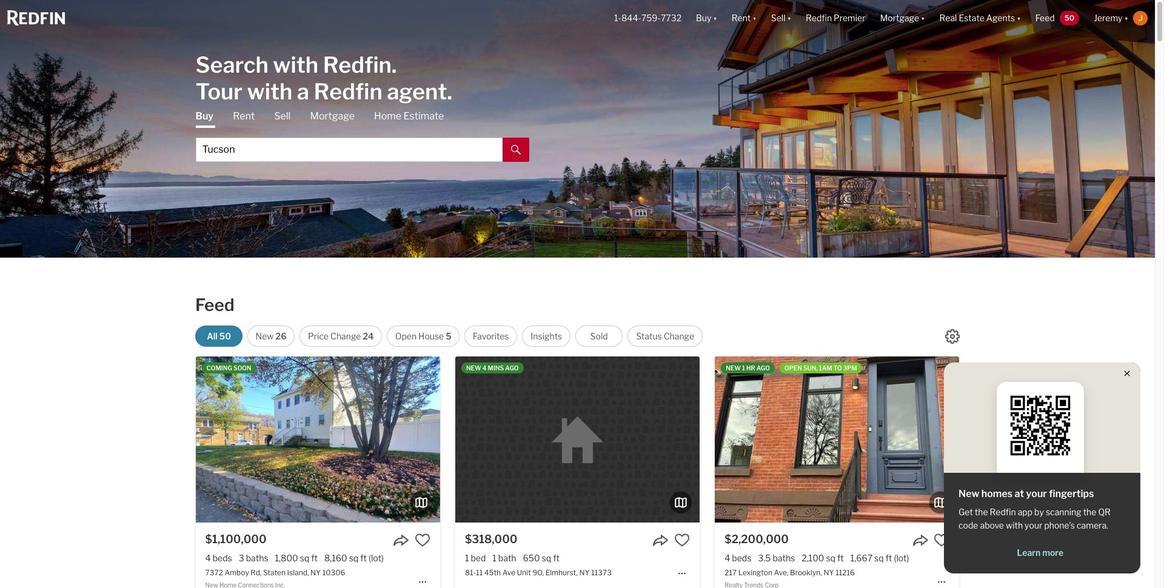 Task type: vqa. For each thing, say whether or not it's contained in the screenshot.
is to the right
no



Task type: describe. For each thing, give the bounding box(es) containing it.
unit
[[517, 568, 531, 577]]

tour
[[196, 78, 243, 105]]

more
[[1043, 548, 1064, 558]]

change for price
[[330, 331, 361, 341]]

sell for sell ▾
[[771, 13, 786, 23]]

redfin premier
[[806, 13, 866, 23]]

phone's
[[1044, 520, 1075, 531]]

26
[[276, 331, 287, 341]]

bath
[[498, 553, 516, 563]]

1,800 sq ft
[[275, 553, 318, 563]]

buy link
[[196, 109, 214, 128]]

1,667
[[851, 553, 873, 563]]

mortgage for mortgage ▾
[[880, 13, 919, 23]]

7732
[[661, 13, 682, 23]]

real estate agents ▾ link
[[940, 0, 1021, 36]]

7372
[[205, 568, 223, 577]]

baths for $2,200,000
[[773, 553, 795, 563]]

ft for $2,200,000
[[837, 553, 844, 563]]

new homes at your fingertips
[[959, 488, 1094, 500]]

open
[[785, 364, 802, 372]]

2 the from the left
[[1083, 507, 1097, 517]]

beds for $1,100,000
[[213, 553, 232, 563]]

favorite button checkbox
[[934, 532, 950, 548]]

4 beds for $1,100,000
[[205, 553, 232, 563]]

5 ft from the left
[[886, 553, 892, 563]]

coming
[[207, 364, 232, 372]]

ft for $318,000
[[553, 553, 560, 563]]

status
[[636, 331, 662, 341]]

sq for $318,000
[[542, 553, 551, 563]]

new 26
[[256, 331, 287, 341]]

brooklyn,
[[790, 568, 822, 577]]

mortgage link
[[310, 109, 355, 123]]

1am
[[819, 364, 832, 372]]

Open House radio
[[387, 326, 460, 347]]

1 horizontal spatial 50
[[1065, 13, 1075, 22]]

lexington
[[738, 568, 773, 577]]

2 sq from the left
[[349, 553, 359, 563]]

1,800
[[275, 553, 298, 563]]

scanning
[[1046, 507, 1082, 517]]

mortgage ▾
[[880, 13, 925, 23]]

redfin premier button
[[799, 0, 873, 36]]

baths for $1,100,000
[[246, 553, 268, 563]]

2,100 sq ft
[[802, 553, 844, 563]]

1-844-759-7732 link
[[614, 13, 682, 23]]

sq for $2,200,000
[[826, 553, 836, 563]]

new for $2,200,000
[[726, 364, 741, 372]]

redfin.
[[323, 51, 397, 78]]

Insights radio
[[522, 326, 571, 347]]

home estimate
[[374, 110, 444, 122]]

open
[[395, 331, 417, 341]]

(lot) for $1,100,000
[[369, 553, 384, 563]]

above
[[980, 520, 1004, 531]]

app
[[1018, 507, 1033, 517]]

$318,000
[[465, 533, 518, 546]]

rent for rent
[[233, 110, 255, 122]]

amboy
[[225, 568, 249, 577]]

0 vertical spatial your
[[1026, 488, 1047, 500]]

fingertips
[[1049, 488, 1094, 500]]

3.5
[[758, 553, 771, 563]]

Price Change radio
[[300, 326, 382, 347]]

759-
[[641, 13, 661, 23]]

8,160
[[324, 553, 347, 563]]

▾ inside dropdown button
[[1017, 13, 1021, 23]]

favorite button image for $318,000
[[674, 532, 690, 548]]

favorite button image
[[415, 532, 430, 548]]

1 bed
[[465, 553, 486, 563]]

Favorites radio
[[464, 326, 518, 347]]

3.5 baths
[[758, 553, 795, 563]]

by
[[1035, 507, 1044, 517]]

sell ▾ button
[[771, 0, 791, 36]]

learn more link
[[959, 547, 1122, 559]]

open sun, 1am to 3pm
[[785, 364, 857, 372]]

user photo image
[[1133, 11, 1148, 25]]

2 horizontal spatial 1
[[742, 364, 745, 372]]

rent ▾ button
[[725, 0, 764, 36]]

ft for $1,100,000
[[311, 553, 318, 563]]

redfin inside search with redfin. tour with a redfin agent.
[[314, 78, 382, 105]]

11
[[476, 568, 483, 577]]

11373
[[591, 568, 612, 577]]

1 bath
[[493, 553, 516, 563]]

$1,100,000
[[205, 533, 267, 546]]

1 vertical spatial feed
[[195, 295, 235, 315]]

650
[[523, 553, 540, 563]]

get
[[959, 507, 973, 517]]

premier
[[834, 13, 866, 23]]

sq for $1,100,000
[[300, 553, 309, 563]]

650 sq ft
[[523, 553, 560, 563]]

home
[[374, 110, 402, 122]]

11216
[[836, 568, 855, 577]]

jeremy ▾
[[1094, 13, 1129, 23]]

rent for rent ▾
[[732, 13, 751, 23]]

4 for $2,200,000
[[725, 553, 730, 563]]

sun,
[[803, 364, 818, 372]]

217 lexington ave, brooklyn, ny 11216
[[725, 568, 855, 577]]

change for status
[[664, 331, 694, 341]]

favorite button image for $2,200,000
[[934, 532, 950, 548]]

3 ny from the left
[[824, 568, 834, 577]]

1 for 1 bed
[[465, 553, 469, 563]]

hr
[[747, 364, 755, 372]]

redfin inside button
[[806, 13, 832, 23]]

sell ▾
[[771, 13, 791, 23]]

7372 amboy rd, staten island, ny 10306
[[205, 568, 345, 577]]

a
[[297, 78, 309, 105]]

10306
[[322, 568, 345, 577]]

your inside get the redfin app by scanning the qr code above with your phone's camera.
[[1025, 520, 1043, 531]]

insights
[[531, 331, 562, 341]]

ago for $318,000
[[505, 364, 519, 372]]

buy ▾ button
[[689, 0, 725, 36]]

1 horizontal spatial feed
[[1036, 13, 1055, 23]]

buy ▾ button
[[696, 0, 717, 36]]

new for new 26
[[256, 331, 274, 341]]

search
[[196, 51, 269, 78]]

estate
[[959, 13, 985, 23]]

agents
[[987, 13, 1015, 23]]

(lot) for $2,200,000
[[894, 553, 909, 563]]

camera.
[[1077, 520, 1109, 531]]

elmhurst,
[[546, 568, 578, 577]]

All radio
[[195, 326, 243, 347]]

search with redfin. tour with a redfin agent.
[[196, 51, 452, 105]]



Task type: locate. For each thing, give the bounding box(es) containing it.
1 horizontal spatial 1
[[493, 553, 497, 563]]

3pm
[[843, 364, 857, 372]]

buy for buy
[[196, 110, 214, 122]]

1 horizontal spatial (lot)
[[894, 553, 909, 563]]

3 ft from the left
[[553, 553, 560, 563]]

4 up 217
[[725, 553, 730, 563]]

1 horizontal spatial favorite button checkbox
[[674, 532, 690, 548]]

your right at
[[1026, 488, 1047, 500]]

0 horizontal spatial 4 beds
[[205, 553, 232, 563]]

change right status
[[664, 331, 694, 341]]

▾ left user photo
[[1125, 13, 1129, 23]]

0 horizontal spatial sell
[[274, 110, 291, 122]]

1 horizontal spatial change
[[664, 331, 694, 341]]

code
[[959, 520, 978, 531]]

favorites
[[473, 331, 509, 341]]

0 horizontal spatial beds
[[213, 553, 232, 563]]

tab list
[[196, 109, 529, 162]]

favorite button checkbox for $318,000
[[674, 532, 690, 548]]

sell ▾ button
[[764, 0, 799, 36]]

0 horizontal spatial the
[[975, 507, 988, 517]]

new for $318,000
[[466, 364, 481, 372]]

50 right all
[[219, 331, 231, 341]]

redfin up mortgage link
[[314, 78, 382, 105]]

2 vertical spatial redfin
[[990, 507, 1016, 517]]

2 photo of 7372 amboy rd, staten island, ny 10306 image from the left
[[196, 357, 440, 523]]

sell for sell
[[274, 110, 291, 122]]

0 horizontal spatial 50
[[219, 331, 231, 341]]

2 4 beds from the left
[[725, 553, 752, 563]]

81-11 45th ave unit 9o, elmhurst, ny 11373
[[465, 568, 612, 577]]

mortgage up the city, address, school, agent, zip search field
[[310, 110, 355, 122]]

learn
[[1017, 548, 1041, 558]]

4 beds up 7372
[[205, 553, 232, 563]]

mortgage left real at the top right of page
[[880, 13, 919, 23]]

photo of 7372 amboy rd, staten island, ny 10306 image
[[0, 357, 196, 523], [196, 357, 440, 523], [440, 357, 684, 523]]

feed right agents
[[1036, 13, 1055, 23]]

4 left mins
[[483, 364, 487, 372]]

1 horizontal spatial ny
[[579, 568, 590, 577]]

Sold radio
[[576, 326, 623, 347]]

real estate agents ▾
[[940, 13, 1021, 23]]

1 vertical spatial mortgage
[[310, 110, 355, 122]]

1 change from the left
[[330, 331, 361, 341]]

submit search image
[[511, 145, 521, 155]]

4 beds up 217
[[725, 553, 752, 563]]

8,160 sq ft (lot)
[[324, 553, 384, 563]]

buy ▾
[[696, 13, 717, 23]]

favorite button checkbox for $1,100,000
[[415, 532, 430, 548]]

City, Address, School, Agent, ZIP search field
[[196, 137, 502, 162]]

photo of 217 lexington ave, brooklyn, ny 11216 image
[[471, 357, 715, 523], [715, 357, 960, 523], [959, 357, 1164, 523]]

rd,
[[251, 568, 262, 577]]

0 horizontal spatial mortgage
[[310, 110, 355, 122]]

0 vertical spatial 50
[[1065, 13, 1075, 22]]

0 horizontal spatial 1
[[465, 553, 469, 563]]

1 horizontal spatial rent
[[732, 13, 751, 23]]

0 horizontal spatial ny
[[310, 568, 321, 577]]

3 ▾ from the left
[[787, 13, 791, 23]]

6 ▾ from the left
[[1125, 13, 1129, 23]]

ago right 'hr'
[[757, 364, 770, 372]]

(lot) right 8,160
[[369, 553, 384, 563]]

beds up 217
[[732, 553, 752, 563]]

photo of 81-11 45th ave unit 9o, elmhurst, ny 11373 image
[[455, 357, 700, 523]]

option group containing all
[[195, 326, 703, 347]]

4 for $1,100,000
[[205, 553, 211, 563]]

new 4 mins ago
[[466, 364, 519, 372]]

the
[[975, 507, 988, 517], [1083, 507, 1097, 517]]

favorite button checkbox
[[415, 532, 430, 548], [674, 532, 690, 548]]

5
[[446, 331, 451, 341]]

ft up elmhurst,
[[553, 553, 560, 563]]

mins
[[488, 364, 504, 372]]

1 (lot) from the left
[[369, 553, 384, 563]]

1 horizontal spatial ago
[[757, 364, 770, 372]]

2 new from the left
[[726, 364, 741, 372]]

2 ▾ from the left
[[753, 13, 757, 23]]

2 (lot) from the left
[[894, 553, 909, 563]]

all 50
[[207, 331, 231, 341]]

mortgage
[[880, 13, 919, 23], [310, 110, 355, 122]]

0 vertical spatial rent
[[732, 13, 751, 23]]

1 ▾ from the left
[[713, 13, 717, 23]]

▾ right agents
[[1017, 13, 1021, 23]]

baths up ave,
[[773, 553, 795, 563]]

ft right 8,160
[[360, 553, 367, 563]]

homes
[[982, 488, 1013, 500]]

ny
[[310, 568, 321, 577], [579, 568, 590, 577], [824, 568, 834, 577]]

0 vertical spatial new
[[256, 331, 274, 341]]

1 horizontal spatial 4 beds
[[725, 553, 752, 563]]

mortgage ▾ button
[[873, 0, 932, 36]]

0 horizontal spatial redfin
[[314, 78, 382, 105]]

0 horizontal spatial change
[[330, 331, 361, 341]]

1 photo of 217 lexington ave, brooklyn, ny 11216 image from the left
[[471, 357, 715, 523]]

0 horizontal spatial baths
[[246, 553, 268, 563]]

0 horizontal spatial 4
[[205, 553, 211, 563]]

sq up island,
[[300, 553, 309, 563]]

0 vertical spatial sell
[[771, 13, 786, 23]]

learn more
[[1017, 548, 1064, 558]]

2 favorite button checkbox from the left
[[674, 532, 690, 548]]

new left mins
[[466, 364, 481, 372]]

ft left 8,160
[[311, 553, 318, 563]]

mortgage inside mortgage ▾ dropdown button
[[880, 13, 919, 23]]

0 horizontal spatial (lot)
[[369, 553, 384, 563]]

sq right 8,160
[[349, 553, 359, 563]]

2 ny from the left
[[579, 568, 590, 577]]

home estimate link
[[374, 109, 444, 123]]

2,100
[[802, 553, 824, 563]]

rent
[[732, 13, 751, 23], [233, 110, 255, 122]]

ny left 11373
[[579, 568, 590, 577]]

1 photo of 7372 amboy rd, staten island, ny 10306 image from the left
[[0, 357, 196, 523]]

1 vertical spatial new
[[959, 488, 980, 500]]

rent link
[[233, 109, 255, 123]]

sell inside dropdown button
[[771, 13, 786, 23]]

217
[[725, 568, 737, 577]]

1,667 sq ft (lot)
[[851, 553, 909, 563]]

2 ago from the left
[[757, 364, 770, 372]]

ago for $2,200,000
[[757, 364, 770, 372]]

ny right island,
[[310, 568, 321, 577]]

0 horizontal spatial rent
[[233, 110, 255, 122]]

tab list containing buy
[[196, 109, 529, 162]]

2 horizontal spatial ny
[[824, 568, 834, 577]]

3 photo of 217 lexington ave, brooklyn, ny 11216 image from the left
[[959, 357, 1164, 523]]

sq right 650
[[542, 553, 551, 563]]

redfin inside get the redfin app by scanning the qr code above with your phone's camera.
[[990, 507, 1016, 517]]

rent inside tab list
[[233, 110, 255, 122]]

sq
[[300, 553, 309, 563], [349, 553, 359, 563], [542, 553, 551, 563], [826, 553, 836, 563], [874, 553, 884, 563]]

ny down 2,100 sq ft
[[824, 568, 834, 577]]

the right get in the right bottom of the page
[[975, 507, 988, 517]]

ago right mins
[[505, 364, 519, 372]]

50
[[1065, 13, 1075, 22], [219, 331, 231, 341]]

(lot) right 1,667
[[894, 553, 909, 563]]

real estate agents ▾ button
[[932, 0, 1028, 36]]

rent down tour
[[233, 110, 255, 122]]

buy
[[696, 13, 712, 23], [196, 110, 214, 122]]

1 horizontal spatial new
[[726, 364, 741, 372]]

new
[[466, 364, 481, 372], [726, 364, 741, 372]]

app install qr code image
[[1007, 392, 1074, 460]]

4 ▾ from the left
[[921, 13, 925, 23]]

2 beds from the left
[[732, 553, 752, 563]]

baths
[[246, 553, 268, 563], [773, 553, 795, 563]]

coming soon
[[207, 364, 251, 372]]

1 ft from the left
[[311, 553, 318, 563]]

1 vertical spatial redfin
[[314, 78, 382, 105]]

1 vertical spatial sell
[[274, 110, 291, 122]]

1 horizontal spatial buy
[[696, 13, 712, 23]]

new inside option
[[256, 331, 274, 341]]

jeremy
[[1094, 13, 1123, 23]]

1 favorite button checkbox from the left
[[415, 532, 430, 548]]

0 horizontal spatial new
[[256, 331, 274, 341]]

with inside get the redfin app by scanning the qr code above with your phone's camera.
[[1006, 520, 1023, 531]]

1 vertical spatial your
[[1025, 520, 1043, 531]]

rent ▾ button
[[732, 0, 757, 36]]

change
[[330, 331, 361, 341], [664, 331, 694, 341]]

mortgage ▾ button
[[880, 0, 925, 36]]

0 horizontal spatial buy
[[196, 110, 214, 122]]

estimate
[[404, 110, 444, 122]]

▾ left rent ▾
[[713, 13, 717, 23]]

redfin left premier
[[806, 13, 832, 23]]

▾ for buy ▾
[[713, 13, 717, 23]]

0 vertical spatial buy
[[696, 13, 712, 23]]

844-
[[622, 13, 641, 23]]

1 horizontal spatial redfin
[[806, 13, 832, 23]]

baths up 'rd,'
[[246, 553, 268, 563]]

▾ for sell ▾
[[787, 13, 791, 23]]

1 horizontal spatial mortgage
[[880, 13, 919, 23]]

change inside option
[[330, 331, 361, 341]]

1 vertical spatial rent
[[233, 110, 255, 122]]

2 baths from the left
[[773, 553, 795, 563]]

ft
[[311, 553, 318, 563], [360, 553, 367, 563], [553, 553, 560, 563], [837, 553, 844, 563], [886, 553, 892, 563]]

2 horizontal spatial redfin
[[990, 507, 1016, 517]]

1 left bath
[[493, 553, 497, 563]]

1 horizontal spatial the
[[1083, 507, 1097, 517]]

3 baths
[[239, 553, 268, 563]]

1 ny from the left
[[310, 568, 321, 577]]

1 new from the left
[[466, 364, 481, 372]]

2 photo of 217 lexington ave, brooklyn, ny 11216 image from the left
[[715, 357, 960, 523]]

24
[[363, 331, 374, 341]]

4 sq from the left
[[826, 553, 836, 563]]

qr
[[1098, 507, 1111, 517]]

beds
[[213, 553, 232, 563], [732, 553, 752, 563]]

3
[[239, 553, 244, 563]]

0 horizontal spatial feed
[[195, 295, 235, 315]]

buy down tour
[[196, 110, 214, 122]]

▾ for rent ▾
[[753, 13, 757, 23]]

rent inside dropdown button
[[732, 13, 751, 23]]

ft right 1,667
[[886, 553, 892, 563]]

1 left 'hr'
[[742, 364, 745, 372]]

▾ for mortgage ▾
[[921, 13, 925, 23]]

your down by
[[1025, 520, 1043, 531]]

1 vertical spatial 50
[[219, 331, 231, 341]]

1 left bed
[[465, 553, 469, 563]]

1 horizontal spatial beds
[[732, 553, 752, 563]]

rent ▾
[[732, 13, 757, 23]]

beds for $2,200,000
[[732, 553, 752, 563]]

bed
[[471, 553, 486, 563]]

the up camera.
[[1083, 507, 1097, 517]]

all
[[207, 331, 218, 341]]

0 vertical spatial mortgage
[[880, 13, 919, 23]]

1 horizontal spatial new
[[959, 488, 980, 500]]

sell right rent ▾
[[771, 13, 786, 23]]

new left the 26
[[256, 331, 274, 341]]

3 sq from the left
[[542, 553, 551, 563]]

1 the from the left
[[975, 507, 988, 517]]

$2,200,000
[[725, 533, 789, 546]]

4
[[483, 364, 487, 372], [205, 553, 211, 563], [725, 553, 730, 563]]

0 horizontal spatial new
[[466, 364, 481, 372]]

▾ left sell ▾
[[753, 13, 757, 23]]

sq right 1,667
[[874, 553, 884, 563]]

favorite button image
[[674, 532, 690, 548], [934, 532, 950, 548]]

1 sq from the left
[[300, 553, 309, 563]]

0 vertical spatial feed
[[1036, 13, 1055, 23]]

redfin up above
[[990, 507, 1016, 517]]

81-
[[465, 568, 476, 577]]

get the redfin app by scanning the qr code above with your phone's camera.
[[959, 507, 1111, 531]]

▾
[[713, 13, 717, 23], [753, 13, 757, 23], [787, 13, 791, 23], [921, 13, 925, 23], [1017, 13, 1021, 23], [1125, 13, 1129, 23]]

5 sq from the left
[[874, 553, 884, 563]]

1 horizontal spatial favorite button image
[[934, 532, 950, 548]]

1 beds from the left
[[213, 553, 232, 563]]

4 ft from the left
[[837, 553, 844, 563]]

1 favorite button image from the left
[[674, 532, 690, 548]]

1 baths from the left
[[246, 553, 268, 563]]

to
[[834, 364, 842, 372]]

buy for buy ▾
[[696, 13, 712, 23]]

0 horizontal spatial ago
[[505, 364, 519, 372]]

4 up 7372
[[205, 553, 211, 563]]

ft up 11216
[[837, 553, 844, 563]]

new up get in the right bottom of the page
[[959, 488, 980, 500]]

feed
[[1036, 13, 1055, 23], [195, 295, 235, 315]]

rent right buy ▾ on the top of page
[[732, 13, 751, 23]]

3 photo of 7372 amboy rd, staten island, ny 10306 image from the left
[[440, 357, 684, 523]]

0 horizontal spatial favorite button checkbox
[[415, 532, 430, 548]]

island,
[[287, 568, 309, 577]]

0 horizontal spatial favorite button image
[[674, 532, 690, 548]]

buy right the 7732
[[696, 13, 712, 23]]

option group
[[195, 326, 703, 347]]

1 horizontal spatial 4
[[483, 364, 487, 372]]

Status Change radio
[[628, 326, 703, 347]]

50 inside all option
[[219, 331, 231, 341]]

1 4 beds from the left
[[205, 553, 232, 563]]

change left 24
[[330, 331, 361, 341]]

2 change from the left
[[664, 331, 694, 341]]

1 horizontal spatial baths
[[773, 553, 795, 563]]

change inside radio
[[664, 331, 694, 341]]

▾ left real at the top right of page
[[921, 13, 925, 23]]

▾ right rent ▾
[[787, 13, 791, 23]]

2 horizontal spatial 4
[[725, 553, 730, 563]]

4 beds
[[205, 553, 232, 563], [725, 553, 752, 563]]

mortgage for mortgage
[[310, 110, 355, 122]]

0 vertical spatial redfin
[[806, 13, 832, 23]]

1 for 1 bath
[[493, 553, 497, 563]]

1 ago from the left
[[505, 364, 519, 372]]

1 vertical spatial buy
[[196, 110, 214, 122]]

new for new homes at your fingertips
[[959, 488, 980, 500]]

price change 24
[[308, 331, 374, 341]]

5 ▾ from the left
[[1017, 13, 1021, 23]]

your
[[1026, 488, 1047, 500], [1025, 520, 1043, 531]]

sell link
[[274, 109, 291, 123]]

sell
[[771, 13, 786, 23], [274, 110, 291, 122]]

2 favorite button image from the left
[[934, 532, 950, 548]]

1 horizontal spatial sell
[[771, 13, 786, 23]]

1
[[742, 364, 745, 372], [465, 553, 469, 563], [493, 553, 497, 563]]

ago
[[505, 364, 519, 372], [757, 364, 770, 372]]

sq right 2,100
[[826, 553, 836, 563]]

staten
[[263, 568, 286, 577]]

New radio
[[247, 326, 295, 347]]

beds up 7372
[[213, 553, 232, 563]]

1-844-759-7732
[[614, 13, 682, 23]]

buy inside dropdown button
[[696, 13, 712, 23]]

4 beds for $2,200,000
[[725, 553, 752, 563]]

with
[[273, 51, 318, 78], [247, 78, 293, 105], [1006, 520, 1023, 531]]

sell right rent link
[[274, 110, 291, 122]]

new left 'hr'
[[726, 364, 741, 372]]

50 left jeremy
[[1065, 13, 1075, 22]]

ave
[[503, 568, 515, 577]]

▾ for jeremy ▾
[[1125, 13, 1129, 23]]

2 ft from the left
[[360, 553, 367, 563]]

feed up all
[[195, 295, 235, 315]]

agent.
[[387, 78, 452, 105]]



